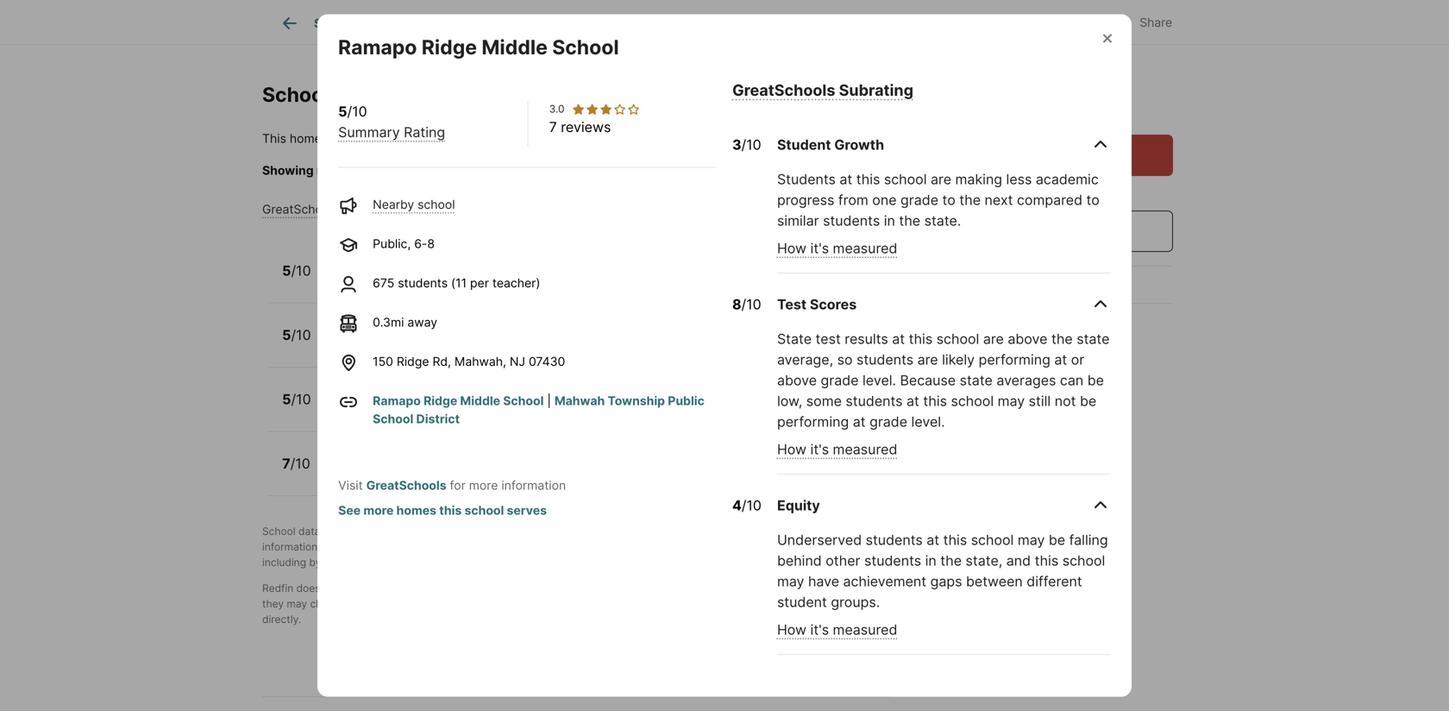 Task type: locate. For each thing, give the bounding box(es) containing it.
test scores button
[[778, 280, 1111, 329]]

0 vertical spatial 5 /10
[[282, 262, 311, 279]]

7 inside 7 /10 public, 9-12 • serves this home • 0.5mi
[[282, 455, 291, 472]]

tab
[[373, 3, 461, 44], [461, 3, 523, 44], [523, 3, 614, 44], [614, 3, 696, 44], [696, 3, 834, 44]]

1 measured from the top
[[833, 240, 898, 257]]

0 horizontal spatial level.
[[863, 372, 897, 389]]

or down use
[[799, 541, 809, 553]]

redfin inside , a nonprofit organization. redfin recommends buyers and renters use greatschools information and ratings as a
[[589, 525, 620, 538]]

nonprofit
[[475, 525, 520, 538]]

0.5mi
[[524, 466, 555, 481]]

• up 7 /10 public, 9-12 • serves this home • 0.5mi at the bottom left of the page
[[396, 402, 403, 417]]

within
[[338, 131, 372, 146]]

this up the "from"
[[857, 171, 881, 188]]

2 vertical spatial schools
[[457, 556, 494, 569]]

equity
[[778, 497, 821, 514]]

similar
[[778, 212, 820, 229]]

by inside first step, and conduct their own investigation to determine their desired schools or school districts, including by contacting and visiting the schools themselves.
[[309, 556, 321, 569]]

4-
[[372, 338, 385, 353]]

0 vertical spatial 7
[[549, 119, 557, 135]]

school right check
[[514, 163, 551, 178]]

guaranteed to be accurate. to verify school enrollment eligibility, contact the school district directly.
[[262, 598, 855, 626]]

2 horizontal spatial schools
[[759, 541, 796, 553]]

above up averages
[[1008, 331, 1048, 347]]

or up can
[[1072, 351, 1085, 368]]

are inside students at this school are making less academic progress from one grade to the next compared to similar students in the state.
[[931, 171, 952, 188]]

4
[[733, 497, 742, 514]]

0 horizontal spatial as
[[378, 541, 390, 553]]

state up can
[[1077, 331, 1110, 347]]

can
[[1061, 372, 1084, 389]]

school
[[514, 163, 551, 178], [884, 171, 927, 188], [418, 197, 455, 212], [469, 274, 507, 288], [937, 331, 980, 347], [451, 338, 489, 353], [951, 393, 994, 409], [451, 402, 489, 417], [465, 503, 504, 518], [971, 532, 1014, 548], [812, 541, 844, 553], [1063, 552, 1106, 569], [589, 598, 621, 610], [786, 598, 818, 610]]

less
[[1007, 171, 1033, 188]]

0 vertical spatial redfin
[[589, 525, 620, 538]]

it's for above
[[811, 441, 829, 458]]

school inside students at this school are making less academic progress from one grade to the next compared to similar students in the state.
[[884, 171, 927, 188]]

measured for achievement
[[833, 621, 898, 638]]

1 horizontal spatial schools
[[700, 163, 744, 178]]

guaranteed
[[408, 598, 464, 610]]

, a nonprofit organization. redfin recommends buyers and renters use greatschools information and ratings as a
[[262, 525, 871, 553]]

this up "state,"
[[944, 532, 968, 548]]

are down student growth "dropdown button"
[[931, 171, 952, 188]]

nearby inside "joyce kilmer elementary school public, 4-5 • nearby school • 0.3mi"
[[406, 338, 448, 353]]

2 it's from the top
[[811, 441, 829, 458]]

1 vertical spatial district
[[821, 598, 855, 610]]

provided
[[334, 525, 377, 538]]

0 vertical spatial state
[[1077, 331, 1110, 347]]

request a tour
[[1004, 147, 1101, 164]]

buyers
[[690, 525, 723, 538]]

own
[[540, 541, 561, 553]]

0 vertical spatial level.
[[863, 372, 897, 389]]

0 vertical spatial 3
[[733, 136, 742, 153]]

home right for
[[479, 466, 511, 481]]

be left falling
[[1049, 532, 1066, 548]]

the down step,
[[438, 556, 454, 569]]

1 vertical spatial information
[[262, 541, 318, 553]]

1 vertical spatial 5 /10
[[282, 326, 311, 343]]

how it's measured link down groups.
[[778, 621, 898, 638]]

student growth button
[[778, 121, 1111, 169]]

the inside first step, and conduct their own investigation to determine their desired schools or school districts, including by contacting and visiting the schools themselves.
[[438, 556, 454, 569]]

8 up the public, prek-3 • nearby school • 0.2mi
[[428, 236, 435, 251]]

groups.
[[831, 594, 880, 611]]

1 horizontal spatial in
[[926, 552, 937, 569]]

public,
[[373, 236, 411, 251], [331, 274, 369, 288], [331, 338, 369, 353], [331, 402, 369, 417], [331, 466, 369, 481]]

0.3mi for middle
[[502, 402, 533, 417]]

middle for ramapo ridge middle school |
[[460, 394, 501, 408]]

making
[[956, 171, 1003, 188]]

above
[[1008, 331, 1048, 347], [778, 372, 817, 389]]

student growth
[[778, 136, 885, 153]]

0 vertical spatial 8
[[428, 236, 435, 251]]

or right endorse
[[385, 582, 395, 595]]

academic
[[1036, 171, 1099, 188]]

0 horizontal spatial more
[[364, 503, 394, 518]]

rating
[[404, 124, 445, 141], [400, 202, 436, 217]]

1 vertical spatial mahwah
[[555, 394, 605, 408]]

a left have on the bottom right
[[799, 582, 805, 595]]

7 inside "ramapo ridge middle school" dialog
[[549, 119, 557, 135]]

greatschools subrating link
[[733, 81, 914, 100]]

2 vertical spatial measured
[[833, 621, 898, 638]]

5 inside the 5 /10 summary rating
[[338, 103, 347, 120]]

0 horizontal spatial township
[[451, 131, 508, 146]]

1 how it's measured link from the top
[[778, 240, 898, 257]]

0.3mi for elementary
[[502, 338, 534, 353]]

1 vertical spatial district
[[416, 412, 460, 426]]

level. down results
[[863, 372, 897, 389]]

1 horizontal spatial as
[[785, 582, 796, 595]]

summary down schools. at top left
[[342, 202, 396, 217]]

because
[[901, 372, 956, 389]]

the inside state test results at this school are above the state average, so students are likely performing at or above grade level.  because state averages can be low, some students at this school may still not be performing at grade level.
[[1052, 331, 1073, 347]]

school up have on the bottom right
[[812, 541, 844, 553]]

school inside mahwah township public school district
[[373, 412, 414, 426]]

it's down 'student'
[[811, 621, 829, 638]]

share
[[1140, 15, 1173, 30]]

nearby
[[373, 197, 414, 212], [424, 274, 466, 288], [406, 338, 448, 353], [406, 402, 448, 417]]

nearby down schools. at top left
[[373, 197, 414, 212]]

0 horizontal spatial information
[[262, 541, 318, 553]]

contacting
[[324, 556, 376, 569]]

1 horizontal spatial public
[[668, 394, 705, 408]]

is right the data
[[323, 525, 331, 538]]

7
[[549, 119, 557, 135], [282, 455, 291, 472]]

see more homes this school serves link
[[338, 503, 547, 518]]

some
[[807, 393, 842, 409]]

0 vertical spatial grade
[[901, 192, 939, 208]]

organization.
[[523, 525, 586, 538]]

0 vertical spatial performing
[[979, 351, 1051, 368]]

ramapo inside ramapo ridge middle school public, 6-8 • nearby school • 0.3mi
[[331, 383, 386, 400]]

how for underserved students at this school may be falling behind other students in the state, and this school may have achievement gaps between different student groups.
[[778, 621, 807, 638]]

1 vertical spatial as
[[785, 582, 796, 595]]

see more homes this school serves
[[338, 503, 547, 518]]

public, inside "joyce kilmer elementary school public, 4-5 • nearby school • 0.3mi"
[[331, 338, 369, 353]]

0 horizontal spatial home
[[290, 131, 322, 146]]

state,
[[966, 552, 1003, 569]]

5 tab from the left
[[696, 3, 834, 44]]

0.3mi inside ramapo ridge middle school public, 6-8 • nearby school • 0.3mi
[[502, 402, 533, 417]]

how for state test results at this school are above the state average, so students are likely performing at or above grade level.  because state averages can be low, some students at this school may still not be performing at grade level.
[[778, 441, 807, 458]]

0 horizontal spatial district
[[416, 412, 460, 426]]

a inside school service boundaries are intended to be used as a reference only; they may change and are not
[[799, 582, 805, 595]]

2 vertical spatial how it's measured
[[778, 621, 898, 638]]

equity button
[[778, 482, 1111, 530]]

as right ratings
[[378, 541, 390, 553]]

their up 'themselves.'
[[515, 541, 537, 553]]

3 how it's measured from the top
[[778, 621, 898, 638]]

public
[[511, 131, 548, 146], [668, 394, 705, 408]]

0.3mi up the 4- at the top of page
[[373, 315, 404, 330]]

1 vertical spatial redfin
[[262, 582, 294, 595]]

1 vertical spatial performing
[[778, 413, 849, 430]]

greatschools up other
[[805, 525, 871, 538]]

district down rating 3.0 out of 5 'element'
[[594, 131, 637, 146]]

0 vertical spatial mahwah township public school district link
[[397, 131, 637, 146]]

grade
[[901, 192, 939, 208], [821, 372, 859, 389], [870, 413, 908, 430]]

0 horizontal spatial by
[[309, 556, 321, 569]]

measured for grade
[[833, 441, 898, 458]]

search tab list
[[262, 0, 848, 44]]

how down 'student'
[[778, 621, 807, 638]]

1 how it's measured from the top
[[778, 240, 898, 257]]

or inside first step, and conduct their own investigation to determine their desired schools or school districts, including by contacting and visiting the schools themselves.
[[799, 541, 809, 553]]

/10 for public, 6-8 • nearby school • 0.3mi
[[291, 391, 311, 408]]

1 horizontal spatial district
[[594, 131, 637, 146]]

redfin up investigation
[[589, 525, 620, 538]]

2 vertical spatial it's
[[811, 621, 829, 638]]

home
[[290, 131, 322, 146], [479, 466, 511, 481]]

schools right all
[[700, 163, 744, 178]]

1 vertical spatial measured
[[833, 441, 898, 458]]

themselves.
[[497, 556, 556, 569]]

not up the change
[[324, 582, 340, 595]]

the down used
[[767, 598, 783, 610]]

0 horizontal spatial 6-
[[372, 402, 385, 417]]

school up one
[[884, 171, 927, 188]]

so
[[838, 351, 853, 368]]

schools down conduct
[[457, 556, 494, 569]]

be inside guaranteed to be accurate. to verify school enrollment eligibility, contact the school district directly.
[[480, 598, 492, 610]]

be inside underserved students at this school may be falling behind other students in the state, and this school may have achievement gaps between different student groups.
[[1049, 532, 1066, 548]]

4 tab from the left
[[614, 3, 696, 44]]

eligibility,
[[679, 598, 724, 610]]

measured down the "from"
[[833, 240, 898, 257]]

information
[[502, 478, 566, 493], [262, 541, 318, 553]]

3 measured from the top
[[833, 621, 898, 638]]

2 how from the top
[[778, 441, 807, 458]]

as right used
[[785, 582, 796, 595]]

3 how from the top
[[778, 621, 807, 638]]

0 vertical spatial public
[[511, 131, 548, 146]]

3.0
[[549, 103, 565, 115]]

0 horizontal spatial 7
[[282, 455, 291, 472]]

1 vertical spatial how
[[778, 441, 807, 458]]

1 horizontal spatial home
[[479, 466, 511, 481]]

it's down similar
[[811, 240, 829, 257]]

school data is provided by greatschools
[[262, 525, 461, 538]]

and down endorse
[[349, 598, 368, 610]]

public, left 9-
[[331, 466, 369, 481]]

middle inside ramapo ridge middle school public, 6-8 • nearby school • 0.3mi
[[431, 383, 476, 400]]

0.3mi inside "joyce kilmer elementary school public, 4-5 • nearby school • 0.3mi"
[[502, 338, 534, 353]]

5 for public, 4-5 • nearby school • 0.3mi
[[282, 326, 291, 343]]

showing nearby schools. please check the school district website to see all schools serving this home.
[[262, 163, 853, 178]]

more right for
[[469, 478, 498, 493]]

1 vertical spatial 6-
[[372, 402, 385, 417]]

2 vertical spatial how it's measured link
[[778, 621, 898, 638]]

used
[[758, 582, 782, 595]]

7 reviews
[[549, 119, 611, 135]]

students
[[823, 212, 880, 229], [398, 276, 448, 290], [857, 351, 914, 368], [846, 393, 903, 409], [866, 532, 923, 548], [865, 552, 922, 569]]

2 5 /10 from the top
[[282, 326, 311, 343]]

as
[[378, 541, 390, 553], [785, 582, 796, 595]]

they
[[262, 598, 284, 610]]

ramapo ridge middle school dialog
[[318, 14, 1132, 711]]

0 horizontal spatial state
[[960, 372, 993, 389]]

how it's measured for above
[[778, 441, 898, 458]]

1 horizontal spatial not
[[389, 598, 405, 610]]

0 vertical spatial above
[[1008, 331, 1048, 347]]

3 inside "ramapo ridge middle school" dialog
[[733, 136, 742, 153]]

1 horizontal spatial information
[[502, 478, 566, 493]]

1 horizontal spatial district
[[821, 598, 855, 610]]

5 inside "joyce kilmer elementary school public, 4-5 • nearby school • 0.3mi"
[[385, 338, 393, 353]]

level. down because
[[912, 413, 945, 430]]

1 vertical spatial in
[[926, 552, 937, 569]]

state down likely
[[960, 372, 993, 389]]

and down ,
[[451, 541, 469, 553]]

3 right 675
[[403, 274, 411, 288]]

rating 3.0 out of 5 element
[[572, 102, 641, 116]]

may inside school service boundaries are intended to be used as a reference only; they may change and are not
[[287, 598, 307, 610]]

1 vertical spatial it's
[[811, 441, 829, 458]]

mahwah right |
[[555, 394, 605, 408]]

school inside first step, and conduct their own investigation to determine their desired schools or school districts, including by contacting and visiting the schools themselves.
[[812, 541, 844, 553]]

nearby up rd,
[[406, 338, 448, 353]]

measured down some
[[833, 441, 898, 458]]

may down "does"
[[287, 598, 307, 610]]

are
[[931, 171, 952, 188], [984, 331, 1004, 347], [918, 351, 939, 368], [665, 582, 681, 595], [371, 598, 386, 610]]

6- down 150
[[372, 402, 385, 417]]

visiting
[[400, 556, 435, 569]]

2 vertical spatial not
[[389, 598, 405, 610]]

public inside mahwah township public school district
[[668, 394, 705, 408]]

0 vertical spatial 6-
[[414, 236, 428, 251]]

homes
[[397, 503, 437, 518]]

district down "reference"
[[821, 598, 855, 610]]

0 horizontal spatial performing
[[778, 413, 849, 430]]

rating inside the 5 /10 summary rating
[[404, 124, 445, 141]]

step,
[[424, 541, 448, 553]]

teacher)
[[493, 276, 541, 290]]

and inside underserved students at this school may be falling behind other students in the state, and this school may have achievement gaps between different student groups.
[[1007, 552, 1031, 569]]

public, left 675
[[331, 274, 369, 288]]

0.3mi left |
[[502, 402, 533, 417]]

/10 for students at this school are making less academic progress from one grade to the next compared to similar students in the state.
[[742, 136, 762, 153]]

school down nj
[[480, 383, 526, 400]]

0 horizontal spatial above
[[778, 372, 817, 389]]

the up can
[[1052, 331, 1073, 347]]

how it's measured link for above
[[778, 441, 898, 458]]

how down similar
[[778, 240, 807, 257]]

1 vertical spatial how it's measured
[[778, 441, 898, 458]]

0 vertical spatial as
[[378, 541, 390, 553]]

1 vertical spatial by
[[309, 556, 321, 569]]

3 5 /10 from the top
[[282, 391, 311, 408]]

it's for students
[[811, 240, 829, 257]]

1 horizontal spatial 3
[[733, 136, 742, 153]]

public, inside "ramapo ridge middle school" dialog
[[373, 236, 411, 251]]

to inside school service boundaries are intended to be used as a reference only; they may change and are not
[[730, 582, 740, 595]]

middle inside ramapo ridge middle school element
[[482, 35, 548, 59]]

rating up please
[[404, 124, 445, 141]]

2 vertical spatial grade
[[870, 413, 908, 430]]

0 vertical spatial it's
[[811, 240, 829, 257]]

how
[[778, 240, 807, 257], [778, 441, 807, 458], [778, 621, 807, 638]]

renters
[[747, 525, 782, 538]]

at inside students at this school are making less academic progress from one grade to the next compared to similar students in the state.
[[840, 171, 853, 188]]

directly.
[[262, 613, 301, 626]]

district inside guaranteed to be accurate. to verify school enrollment eligibility, contact the school district directly.
[[821, 598, 855, 610]]

3 it's from the top
[[811, 621, 829, 638]]

their down the buyers on the left of page
[[694, 541, 716, 553]]

2 vertical spatial how
[[778, 621, 807, 638]]

visit
[[338, 478, 363, 493]]

/10 for state test results at this school are above the state average, so students are likely performing at or above grade level.  because state averages can be low, some students at this school may still not be performing at grade level.
[[742, 296, 762, 313]]

1 vertical spatial 8
[[733, 296, 742, 313]]

ramapo ridge middle school link
[[373, 394, 544, 408]]

information inside , a nonprofit organization. redfin recommends buyers and renters use greatschools information and ratings as a
[[262, 541, 318, 553]]

0 horizontal spatial 8
[[385, 402, 393, 417]]

• up mahwah,
[[492, 338, 499, 353]]

progress
[[778, 192, 835, 208]]

0.3mi up nj
[[502, 338, 534, 353]]

1 horizontal spatial 6-
[[414, 236, 428, 251]]

1 vertical spatial 7
[[282, 455, 291, 472]]

0 vertical spatial how it's measured
[[778, 240, 898, 257]]

by up "does"
[[309, 556, 321, 569]]

this right serves
[[454, 466, 475, 481]]

this down student
[[793, 163, 814, 178]]

student
[[778, 594, 828, 611]]

search
[[314, 16, 356, 30]]

school right (11
[[469, 274, 507, 288]]

0 vertical spatial not
[[1055, 393, 1077, 409]]

0 vertical spatial more
[[469, 478, 498, 493]]

how down the low,
[[778, 441, 807, 458]]

school down the 3.0
[[550, 131, 591, 146]]

verify
[[559, 598, 586, 610]]

ridge for ramapo ridge middle school |
[[424, 394, 458, 408]]

have
[[809, 573, 840, 590]]

/10 for public, 4-5 • nearby school • 0.3mi
[[291, 326, 311, 343]]

2 how it's measured from the top
[[778, 441, 898, 458]]

summary inside the 5 /10 summary rating
[[338, 124, 400, 141]]

a inside 'button'
[[1062, 147, 1070, 164]]

use
[[785, 525, 802, 538]]

1 tab from the left
[[373, 3, 461, 44]]

a left tour
[[1062, 147, 1070, 164]]

information up serves on the bottom of page
[[502, 478, 566, 493]]

1 horizontal spatial their
[[694, 541, 716, 553]]

0 vertical spatial home
[[290, 131, 322, 146]]

not down redfin does not endorse or guarantee this information. at the bottom left of the page
[[389, 598, 405, 610]]

growth
[[835, 136, 885, 153]]

0 vertical spatial rating
[[404, 124, 445, 141]]

school inside "joyce kilmer elementary school public, 4-5 • nearby school • 0.3mi"
[[451, 338, 489, 353]]

2 measured from the top
[[833, 441, 898, 458]]

school
[[553, 35, 619, 59], [550, 131, 591, 146], [502, 319, 548, 336], [480, 383, 526, 400], [503, 394, 544, 408], [373, 412, 414, 426], [262, 525, 296, 538], [533, 582, 566, 595]]

how it's measured link down some
[[778, 441, 898, 458]]

mahwah
[[397, 131, 448, 146], [555, 394, 605, 408]]

/10
[[347, 103, 367, 120], [742, 136, 762, 153], [291, 262, 311, 279], [742, 296, 762, 313], [291, 326, 311, 343], [291, 391, 311, 408], [291, 455, 311, 472], [742, 497, 762, 514]]

0 vertical spatial how
[[778, 240, 807, 257]]

1 it's from the top
[[811, 240, 829, 257]]

rating up public, 6-8
[[400, 202, 436, 217]]

0 vertical spatial measured
[[833, 240, 898, 257]]

first step, and conduct their own investigation to determine their desired schools or school districts, including by contacting and visiting the schools themselves.
[[262, 541, 889, 569]]

0 horizontal spatial not
[[324, 582, 340, 595]]

5 /10 for ramapo
[[282, 391, 311, 408]]

0 horizontal spatial mahwah
[[397, 131, 448, 146]]

1 how from the top
[[778, 240, 807, 257]]

0 horizontal spatial district
[[555, 163, 594, 178]]

school inside ramapo ridge middle school public, 6-8 • nearby school • 0.3mi
[[480, 383, 526, 400]]

achievement
[[844, 573, 927, 590]]

8 down 150
[[385, 402, 393, 417]]

between
[[967, 573, 1023, 590]]

1 vertical spatial above
[[778, 372, 817, 389]]

enrollment
[[624, 598, 676, 610]]

be up contact
[[742, 582, 755, 595]]

redfin
[[589, 525, 620, 538], [262, 582, 294, 595]]

0 vertical spatial how it's measured link
[[778, 240, 898, 257]]

ridge inside ramapo ridge middle school public, 6-8 • nearby school • 0.3mi
[[389, 383, 427, 400]]

redfin up they at the left
[[262, 582, 294, 595]]

not down can
[[1055, 393, 1077, 409]]

2 how it's measured link from the top
[[778, 441, 898, 458]]

5 for public, 6-8 • nearby school • 0.3mi
[[282, 391, 291, 408]]

1 horizontal spatial above
[[1008, 331, 1048, 347]]

to down information.
[[467, 598, 477, 610]]

1 horizontal spatial township
[[608, 394, 665, 408]]

the left state.
[[900, 212, 921, 229]]

it's
[[811, 240, 829, 257], [811, 441, 829, 458], [811, 621, 829, 638]]

a left first
[[393, 541, 398, 553]]

service
[[569, 582, 605, 595]]

grade inside students at this school are making less academic progress from one grade to the next compared to similar students in the state.
[[901, 192, 939, 208]]

school left |
[[503, 394, 544, 408]]

are up because
[[918, 351, 939, 368]]

2 horizontal spatial not
[[1055, 393, 1077, 409]]

please
[[413, 163, 451, 178]]

3 how it's measured link from the top
[[778, 621, 898, 638]]

•
[[414, 274, 421, 288], [510, 274, 517, 288], [396, 338, 403, 353], [492, 338, 499, 353], [396, 402, 403, 417], [492, 402, 499, 417], [402, 466, 408, 481], [514, 466, 521, 481]]

0 horizontal spatial their
[[515, 541, 537, 553]]

school down please
[[418, 197, 455, 212]]

school down the 150 ridge rd, mahwah, nj 07430 at the left of the page
[[451, 402, 489, 417]]

public, up prek-
[[373, 236, 411, 251]]

students inside students at this school are making less academic progress from one grade to the next compared to similar students in the state.
[[823, 212, 880, 229]]

mahwah up please
[[397, 131, 448, 146]]



Task type: describe. For each thing, give the bounding box(es) containing it.
nearby inside "ramapo ridge middle school" dialog
[[373, 197, 414, 212]]

the inside underserved students at this school may be falling behind other students in the state, and this school may have achievement gaps between different student groups.
[[941, 552, 962, 569]]

school down "service"
[[589, 598, 621, 610]]

greatschools down showing
[[262, 202, 339, 217]]

at inside underserved students at this school may be falling behind other students in the state, and this school may have achievement gaps between different student groups.
[[927, 532, 940, 548]]

0 vertical spatial township
[[451, 131, 508, 146]]

districts,
[[847, 541, 889, 553]]

information inside "ramapo ridge middle school" dialog
[[502, 478, 566, 493]]

0 vertical spatial district
[[594, 131, 637, 146]]

as inside school service boundaries are intended to be used as a reference only; they may change and are not
[[785, 582, 796, 595]]

this down test scores dropdown button
[[909, 331, 933, 347]]

1 vertical spatial not
[[324, 582, 340, 595]]

0 vertical spatial schools
[[700, 163, 744, 178]]

how it's measured link for have
[[778, 621, 898, 638]]

7 for 7 reviews
[[549, 119, 557, 135]]

joyce
[[331, 319, 371, 336]]

in inside students at this school are making less academic progress from one grade to the next compared to similar students in the state.
[[884, 212, 896, 229]]

request a tour button
[[931, 135, 1174, 176]]

0.3mi inside "ramapo ridge middle school" dialog
[[373, 315, 404, 330]]

ridge for 150 ridge rd, mahwah, nj 07430
[[397, 354, 429, 369]]

and up redfin does not endorse or guarantee this information. at the bottom left of the page
[[379, 556, 397, 569]]

home inside 7 /10 public, 9-12 • serves this home • 0.5mi
[[479, 466, 511, 481]]

is for provided
[[323, 525, 331, 538]]

away
[[408, 315, 438, 330]]

are down endorse
[[371, 598, 386, 610]]

6- inside "ramapo ridge middle school" dialog
[[414, 236, 428, 251]]

underserved
[[778, 532, 862, 548]]

school inside "joyce kilmer elementary school public, 4-5 • nearby school • 0.3mi"
[[502, 319, 548, 336]]

greatschools summary rating
[[262, 202, 436, 217]]

determine
[[641, 541, 691, 553]]

0 vertical spatial by
[[380, 525, 392, 538]]

2 their from the left
[[694, 541, 716, 553]]

,
[[461, 525, 464, 538]]

be down can
[[1080, 393, 1097, 409]]

see
[[661, 163, 681, 178]]

150
[[373, 354, 393, 369]]

• down mahwah,
[[492, 402, 499, 417]]

only;
[[857, 582, 881, 595]]

07430
[[529, 354, 565, 369]]

serves
[[412, 466, 451, 481]]

1 vertical spatial more
[[364, 503, 394, 518]]

public, inside 7 /10 public, 9-12 • serves this home • 0.5mi
[[331, 466, 369, 481]]

not inside state test results at this school are above the state average, so students are likely performing at or above grade level.  because state averages can be low, some students at this school may still not be performing at grade level.
[[1055, 393, 1077, 409]]

1 vertical spatial grade
[[821, 372, 859, 389]]

1 vertical spatial rating
[[400, 202, 436, 217]]

serves
[[507, 503, 547, 518]]

tour
[[1073, 147, 1101, 164]]

be inside school service boundaries are intended to be used as a reference only; they may change and are not
[[742, 582, 755, 595]]

/10 inside 7 /10 public, 9-12 • serves this home • 0.5mi
[[291, 455, 311, 472]]

students
[[778, 171, 836, 188]]

/10 for public, prek-3 • nearby school • 0.2mi
[[291, 262, 311, 279]]

• down kilmer
[[396, 338, 403, 353]]

|
[[547, 394, 551, 408]]

• right 12
[[402, 466, 408, 481]]

/10 inside the 5 /10 summary rating
[[347, 103, 367, 120]]

1 horizontal spatial level.
[[912, 413, 945, 430]]

per
[[470, 276, 489, 290]]

visit greatschools for more information
[[338, 478, 566, 493]]

test
[[816, 331, 841, 347]]

scores
[[810, 296, 857, 313]]

test
[[778, 296, 807, 313]]

1 their from the left
[[515, 541, 537, 553]]

3 /10
[[733, 136, 762, 153]]

student
[[778, 136, 831, 153]]

mahwah,
[[455, 354, 507, 369]]

change
[[310, 598, 346, 610]]

be right can
[[1088, 372, 1105, 389]]

150 ridge rd, mahwah, nj 07430
[[373, 354, 565, 369]]

1 horizontal spatial more
[[469, 478, 498, 493]]

how it's measured for students
[[778, 240, 898, 257]]

information.
[[472, 582, 530, 595]]

to down academic
[[1087, 192, 1100, 208]]

• left 0.5mi
[[514, 466, 521, 481]]

or right less
[[1045, 185, 1060, 202]]

intended
[[684, 582, 727, 595]]

nearby
[[317, 163, 358, 178]]

and up contacting
[[321, 541, 339, 553]]

recommends
[[623, 525, 687, 538]]

ramapo for ramapo ridge middle school
[[338, 35, 417, 59]]

accurate.
[[495, 598, 541, 610]]

is for within
[[325, 131, 334, 146]]

this inside students at this school are making less academic progress from one grade to the next compared to similar students in the state.
[[857, 171, 881, 188]]

public, inside ramapo ridge middle school public, 6-8 • nearby school • 0.3mi
[[331, 402, 369, 417]]

not inside school service boundaries are intended to be used as a reference only; they may change and are not
[[389, 598, 405, 610]]

students at this school are making less academic progress from one grade to the next compared to similar students in the state.
[[778, 171, 1100, 229]]

nearby left per
[[424, 274, 466, 288]]

township inside mahwah township public school district
[[608, 394, 665, 408]]

ramapo ridge middle school
[[338, 35, 619, 59]]

ramapo ridge middle school element
[[338, 14, 640, 60]]

it's for have
[[811, 621, 829, 638]]

school service boundaries are intended to be used as a reference only; they may change and are not
[[262, 582, 881, 610]]

and up desired
[[726, 525, 744, 538]]

serving
[[748, 163, 790, 178]]

ramapo for ramapo ridge middle school public, 6-8 • nearby school • 0.3mi
[[331, 383, 386, 400]]

may up different
[[1018, 532, 1045, 548]]

may inside state test results at this school are above the state average, so students are likely performing at or above grade level.  because state averages can be low, some students at this school may still not be performing at grade level.
[[998, 393, 1025, 409]]

this inside 7 /10 public, 9-12 • serves this home • 0.5mi
[[454, 466, 475, 481]]

guarantee
[[398, 582, 448, 595]]

state test results at this school are above the state average, so students are likely performing at or above grade level.  because state averages can be low, some students at this school may still not be performing at grade level.
[[778, 331, 1110, 430]]

the right the within
[[375, 131, 394, 146]]

subrating
[[839, 81, 914, 100]]

a right ,
[[467, 525, 472, 538]]

how it's measured for have
[[778, 621, 898, 638]]

• right prek-
[[414, 274, 421, 288]]

school up nonprofit
[[465, 503, 504, 518]]

5 /10 summary rating
[[338, 103, 445, 141]]

ridge for ramapo ridge middle school public, 6-8 • nearby school • 0.3mi
[[389, 383, 427, 400]]

to inside guaranteed to be accurate. to verify school enrollment eligibility, contact the school district directly.
[[467, 598, 477, 610]]

for
[[450, 478, 466, 493]]

greatschools up step,
[[395, 525, 461, 538]]

middle for ramapo ridge middle school public, 6-8 • nearby school • 0.3mi
[[431, 383, 476, 400]]

school down have on the bottom right
[[786, 598, 818, 610]]

• left 0.2mi
[[510, 274, 517, 288]]

as inside , a nonprofit organization. redfin recommends buyers and renters use greatschools information and ratings as a
[[378, 541, 390, 553]]

school inside school service boundaries are intended to be used as a reference only; they may change and are not
[[533, 582, 566, 595]]

or inside state test results at this school are above the state average, so students are likely performing at or above grade level.  because state averages can be low, some students at this school may still not be performing at grade level.
[[1072, 351, 1085, 368]]

ramapo ridge middle school public, 6-8 • nearby school • 0.3mi
[[331, 383, 533, 417]]

state
[[778, 331, 812, 347]]

averages
[[997, 372, 1057, 389]]

1 5 /10 from the top
[[282, 262, 311, 279]]

this up ,
[[439, 503, 462, 518]]

this home is within the mahwah township public school district
[[262, 131, 637, 146]]

7 for 7 /10 public, 9-12 • serves this home • 0.5mi
[[282, 455, 291, 472]]

how it's measured link for students
[[778, 240, 898, 257]]

6- inside ramapo ridge middle school public, 6-8 • nearby school • 0.3mi
[[372, 402, 385, 417]]

other
[[826, 552, 861, 569]]

falling
[[1070, 532, 1109, 548]]

0 vertical spatial mahwah
[[397, 131, 448, 146]]

1 vertical spatial state
[[960, 372, 993, 389]]

2 tab from the left
[[461, 3, 523, 44]]

district inside mahwah township public school district
[[416, 412, 460, 426]]

1 vertical spatial mahwah township public school district link
[[373, 394, 705, 426]]

0 horizontal spatial schools
[[457, 556, 494, 569]]

schools.
[[361, 163, 410, 178]]

greatschools summary rating link
[[262, 202, 436, 217]]

1 horizontal spatial performing
[[979, 351, 1051, 368]]

school up likely
[[937, 331, 980, 347]]

1 vertical spatial summary
[[342, 202, 396, 217]]

mahwah township public school district
[[373, 394, 705, 426]]

see
[[338, 503, 361, 518]]

7 /10 public, 9-12 • serves this home • 0.5mi
[[282, 455, 555, 481]]

joyce kilmer elementary school public, 4-5 • nearby school • 0.3mi
[[331, 319, 548, 353]]

nearby inside ramapo ridge middle school public, 6-8 • nearby school • 0.3mi
[[406, 402, 448, 417]]

this up guaranteed
[[451, 582, 469, 595]]

are up averages
[[984, 331, 1004, 347]]

school inside ramapo ridge middle school public, 6-8 • nearby school • 0.3mi
[[451, 402, 489, 417]]

investigation
[[564, 541, 626, 553]]

1 horizontal spatial 8
[[428, 236, 435, 251]]

the inside guaranteed to be accurate. to verify school enrollment eligibility, contact the school district directly.
[[767, 598, 783, 610]]

schools
[[262, 82, 340, 106]]

contact
[[727, 598, 764, 610]]

and inside school service boundaries are intended to be used as a reference only; they may change and are not
[[349, 598, 368, 610]]

to left see
[[646, 163, 657, 178]]

how for students at this school are making less academic progress from one grade to the next compared to similar students in the state.
[[778, 240, 807, 257]]

5 /10 for joyce
[[282, 326, 311, 343]]

to up state.
[[943, 192, 956, 208]]

nj
[[510, 354, 526, 369]]

public, 6-8
[[373, 236, 435, 251]]

low,
[[778, 393, 803, 409]]

8 inside ramapo ridge middle school public, 6-8 • nearby school • 0.3mi
[[385, 402, 393, 417]]

to inside first step, and conduct their own investigation to determine their desired schools or school districts, including by contacting and visiting the schools themselves.
[[629, 541, 639, 553]]

0 horizontal spatial 3
[[403, 274, 411, 288]]

may down behind
[[778, 573, 805, 590]]

search link
[[280, 13, 356, 34]]

3 tab from the left
[[523, 3, 614, 44]]

are up enrollment
[[665, 582, 681, 595]]

school up rating 3.0 out of 5 'element'
[[553, 35, 619, 59]]

school up "state,"
[[971, 532, 1014, 548]]

school left the data
[[262, 525, 296, 538]]

greatschools up student
[[733, 81, 836, 100]]

public, prek-3 • nearby school • 0.2mi
[[331, 274, 552, 288]]

ramapo for ramapo ridge middle school |
[[373, 394, 421, 408]]

this down because
[[924, 393, 948, 409]]

next
[[985, 192, 1014, 208]]

middle for ramapo ridge middle school
[[482, 35, 548, 59]]

greatschools inside , a nonprofit organization. redfin recommends buyers and renters use greatschools information and ratings as a
[[805, 525, 871, 538]]

the down the making at top right
[[960, 192, 981, 208]]

5 for public, prek-3 • nearby school • 0.2mi
[[282, 262, 291, 279]]

greatschools subrating
[[733, 81, 914, 100]]

check
[[454, 163, 488, 178]]

0.3mi away
[[373, 315, 438, 330]]

one
[[873, 192, 897, 208]]

conduct
[[472, 541, 512, 553]]

this up different
[[1035, 552, 1059, 569]]

state.
[[925, 212, 962, 229]]

0 horizontal spatial redfin
[[262, 582, 294, 595]]

/10 for underserved students at this school may be falling behind other students in the state, and this school may have achievement gaps between different student groups.
[[742, 497, 762, 514]]

including
[[262, 556, 306, 569]]

school down falling
[[1063, 552, 1106, 569]]

this
[[262, 131, 286, 146]]

reference
[[808, 582, 854, 595]]

does
[[297, 582, 321, 595]]

1 horizontal spatial state
[[1077, 331, 1110, 347]]

school down likely
[[951, 393, 994, 409]]

redfin does not endorse or guarantee this information.
[[262, 582, 530, 595]]

measured for in
[[833, 240, 898, 257]]

summary rating link
[[338, 124, 445, 141]]

the right check
[[492, 163, 510, 178]]

in inside underserved students at this school may be falling behind other students in the state, and this school may have achievement gaps between different student groups.
[[926, 552, 937, 569]]

results
[[845, 331, 889, 347]]

ridge for ramapo ridge middle school
[[422, 35, 477, 59]]

1 vertical spatial schools
[[759, 541, 796, 553]]

mahwah inside mahwah township public school district
[[555, 394, 605, 408]]

greatschools up homes
[[366, 478, 447, 493]]

0 vertical spatial district
[[555, 163, 594, 178]]

test scores
[[778, 296, 857, 313]]

still
[[1029, 393, 1051, 409]]



Task type: vqa. For each thing, say whether or not it's contained in the screenshot.
3rd sale from right
no



